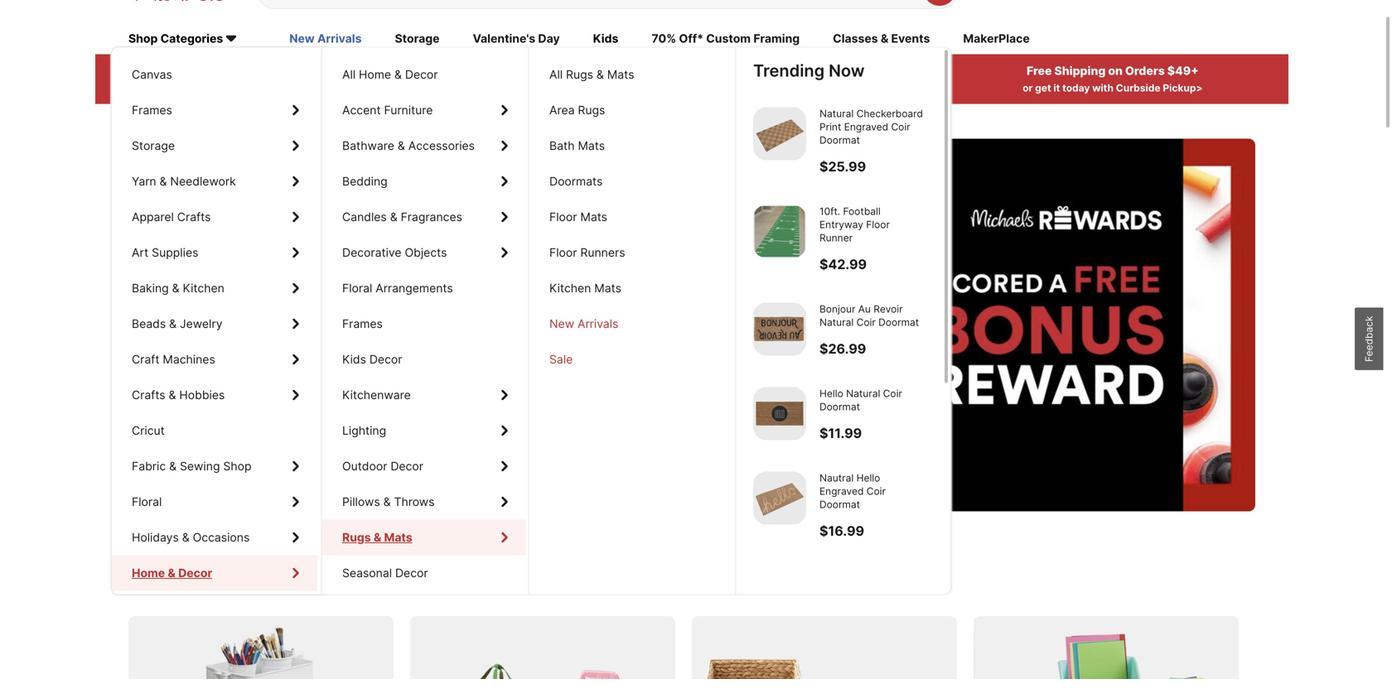 Task type: locate. For each thing, give the bounding box(es) containing it.
shop categories
[[128, 32, 223, 46]]

baking & kitchen link for 70% off* custom framing
[[112, 271, 317, 306]]

a new year's gift for you
[[162, 250, 627, 301]]

floor runners link
[[530, 235, 733, 271]]

rugs inside "link"
[[566, 68, 593, 82]]

you scored a free $5 bonus reward image
[[128, 139, 1256, 512]]

$11.99
[[820, 426, 862, 442]]

colorful plastic storage bins image
[[974, 617, 1239, 680]]

1 vertical spatial for
[[373, 570, 400, 594]]

0 horizontal spatial new arrivals link
[[289, 30, 362, 49]]

holidays & occasions for storage
[[132, 531, 250, 545]]

arrivals down kitchen mats
[[578, 317, 618, 331]]

yarn & needlework link for storage
[[112, 164, 317, 199]]

coir
[[891, 121, 911, 133], [857, 317, 876, 329], [883, 388, 902, 400], [867, 486, 886, 498]]

item undefined image left the "$11.99"
[[753, 387, 806, 440]]

home & decor
[[132, 566, 211, 581], [132, 566, 211, 581], [132, 566, 211, 581], [132, 566, 211, 581], [132, 566, 211, 581], [132, 566, 211, 581], [132, 566, 211, 581], [132, 566, 212, 581]]

floral
[[342, 281, 372, 295], [132, 495, 162, 509], [132, 495, 162, 509], [132, 495, 162, 509], [132, 495, 162, 509], [132, 495, 162, 509], [132, 495, 162, 509], [132, 495, 162, 509], [132, 495, 162, 509]]

mats for bath mats
[[578, 139, 605, 153]]

apply>
[[350, 82, 384, 94]]

1 horizontal spatial on
[[1108, 64, 1123, 78]]

kids for kids decor
[[342, 353, 366, 367]]

1 horizontal spatial for
[[494, 250, 548, 301]]

revoir
[[874, 303, 903, 315]]

of
[[328, 313, 347, 338]]

new arrivals
[[289, 32, 362, 46], [549, 317, 618, 331]]

0 vertical spatial natural
[[820, 108, 854, 120]]

art supplies
[[132, 246, 198, 260], [132, 246, 198, 260], [132, 246, 198, 260], [132, 246, 198, 260], [132, 246, 198, 260], [132, 246, 198, 260], [132, 246, 198, 260], [132, 246, 198, 260]]

1 vertical spatial engraved
[[820, 486, 864, 498]]

0 horizontal spatial with
[[185, 82, 206, 94]]

craft for classes & events
[[132, 353, 159, 367]]

floor
[[549, 210, 577, 224], [866, 219, 890, 231], [549, 246, 577, 260]]

all
[[230, 64, 246, 78], [342, 68, 356, 82], [549, 68, 563, 82]]

baking
[[132, 281, 169, 295], [132, 281, 169, 295], [132, 281, 169, 295], [132, 281, 169, 295], [132, 281, 169, 295], [132, 281, 169, 295], [132, 281, 169, 295], [132, 281, 169, 295]]

craft machines link for shop categories
[[112, 342, 317, 378]]

frames link for shop categories
[[112, 92, 317, 128]]

hello inside hello natural coir doormat
[[820, 388, 843, 400]]

occasions
[[193, 531, 250, 545], [193, 531, 250, 545], [193, 531, 250, 545], [193, 531, 250, 545], [193, 531, 250, 545], [193, 531, 250, 545], [193, 531, 250, 545], [193, 531, 250, 545]]

natural inside bonjour au revoir natural coir doormat
[[820, 317, 854, 329]]

canvas
[[132, 68, 172, 82], [132, 68, 172, 82], [132, 68, 172, 82], [132, 68, 172, 82], [132, 68, 172, 82], [132, 68, 172, 82], [132, 68, 172, 82], [132, 68, 172, 82]]

floral for shop categories
[[132, 495, 162, 509]]

beads & jewelry
[[132, 317, 223, 331], [132, 317, 223, 331], [132, 317, 223, 331], [132, 317, 223, 331], [132, 317, 223, 331], [132, 317, 223, 331], [132, 317, 223, 331], [132, 317, 223, 331]]

craft for storage
[[132, 353, 159, 367]]

beads for shop categories
[[132, 317, 166, 331]]

rugs & mats link
[[322, 520, 526, 556]]

home & decor link for new arrivals
[[112, 556, 317, 591]]

kitchen for new arrivals
[[183, 281, 224, 295]]

& for crafts & hobbies link associated with 70% off* custom framing
[[169, 388, 176, 402]]

1 horizontal spatial new arrivals
[[549, 317, 618, 331]]

arrivals
[[317, 32, 362, 46], [578, 317, 618, 331]]

bathware
[[342, 139, 394, 153]]

2 item undefined image from the top
[[753, 205, 806, 258]]

2 with from the left
[[1092, 82, 1114, 94]]

rugs down the when
[[578, 103, 605, 117]]

floor down floor mats
[[549, 246, 577, 260]]

rugs up the when
[[566, 68, 593, 82]]

0 vertical spatial hello
[[820, 388, 843, 400]]

fabric & sewing shop link
[[112, 449, 317, 484], [112, 449, 317, 484], [112, 449, 317, 484], [112, 449, 317, 484], [112, 449, 317, 484], [112, 449, 317, 484], [112, 449, 317, 484], [112, 449, 317, 484]]

machines for new arrivals
[[163, 353, 215, 367]]

new up 'first'
[[201, 250, 287, 301]]

0 vertical spatial rugs
[[566, 68, 593, 82]]

rugs down pillows
[[342, 531, 371, 545]]

yarn for new arrivals
[[132, 174, 156, 189]]

new arrivals down kitchen mats
[[549, 317, 618, 331]]

pillows & throws
[[342, 495, 435, 509]]

new up sale
[[549, 317, 574, 331]]

all up apply>
[[342, 68, 356, 82]]

all home & decor
[[342, 68, 438, 82]]

storage link
[[395, 30, 440, 49], [112, 128, 317, 164], [112, 128, 317, 164], [112, 128, 317, 164], [112, 128, 317, 164], [112, 128, 317, 164], [112, 128, 317, 164], [112, 128, 317, 164], [112, 128, 317, 164]]

on up curbside
[[1108, 64, 1123, 78]]

art supplies for storage
[[132, 246, 198, 260]]

it's
[[546, 313, 572, 338]]

0 vertical spatial engraved
[[844, 121, 888, 133]]

engraved inside nautral hello engraved coir doormat
[[820, 486, 864, 498]]

1 horizontal spatial kids
[[593, 32, 619, 46]]

& for the holidays & occasions link associated with storage
[[182, 531, 190, 545]]

1 vertical spatial arrivals
[[578, 317, 618, 331]]

floral arrangements
[[342, 281, 453, 295]]

doormats link
[[530, 164, 733, 199]]

for up and
[[494, 250, 548, 301]]

hobbies for 70% off* custom framing
[[179, 388, 225, 402]]

0 horizontal spatial on
[[180, 570, 205, 594]]

new arrivals link down kitchen mats
[[530, 306, 733, 342]]

yarn & needlework link for new arrivals
[[112, 164, 317, 199]]

candles & fragrances link
[[322, 199, 526, 235]]

hello inside nautral hello engraved coir doormat
[[857, 472, 880, 484]]

floral arrangements link
[[322, 271, 526, 306]]

hello right nautral
[[857, 472, 880, 484]]

get
[[1035, 82, 1051, 94]]

with right today
[[1092, 82, 1114, 94]]

shop for classes & events
[[223, 460, 252, 474]]

4 item undefined image from the top
[[753, 387, 806, 440]]

doormat up the "$11.99"
[[820, 401, 860, 413]]

cricut link for shop categories
[[112, 413, 317, 449]]

apparel for new arrivals
[[132, 210, 174, 224]]

bedding
[[342, 174, 388, 189]]

card.³
[[738, 82, 769, 94]]

2 vertical spatial natural
[[846, 388, 880, 400]]

it
[[1054, 82, 1060, 94]]

1 horizontal spatial with
[[1092, 82, 1114, 94]]

mats right bath
[[578, 139, 605, 153]]

occasions for shop categories
[[193, 531, 250, 545]]

jewelry for valentine's day
[[180, 317, 223, 331]]

craft for valentine's day
[[132, 353, 159, 367]]

supplies
[[152, 246, 198, 260], [152, 246, 198, 260], [152, 246, 198, 260], [152, 246, 198, 260], [152, 246, 198, 260], [152, 246, 198, 260], [152, 246, 198, 260], [152, 246, 198, 260]]

natural up the "$11.99"
[[846, 388, 880, 400]]

& for 70% off* custom framing's home & decor "link"
[[167, 566, 175, 581]]

1 vertical spatial you
[[558, 250, 627, 301]]

with inside '20% off all regular price purchases with code daily23us. exclusions apply>'
[[185, 82, 206, 94]]

item undefined image left nautral
[[753, 472, 806, 525]]

fabric & sewing shop link for classes & events
[[112, 449, 317, 484]]

hello up the "$11.99"
[[820, 388, 843, 400]]

crafts & hobbies link for new arrivals
[[112, 378, 317, 413]]

art supplies for new arrivals
[[132, 246, 198, 260]]

with down 20%
[[185, 82, 206, 94]]

kids up all rugs & mats at the left top of page
[[593, 32, 619, 46]]

1 horizontal spatial hello
[[857, 472, 880, 484]]

supplies for valentine's day
[[152, 246, 198, 260]]

au
[[858, 303, 871, 315]]

home & decor link for 70% off* custom framing
[[112, 556, 317, 591]]

storage for valentine's day
[[132, 139, 175, 153]]

$49+
[[1168, 64, 1199, 78]]

1 vertical spatial kids
[[342, 353, 366, 367]]

bathware & accessories link
[[322, 128, 526, 164]]

holiday storage containers image
[[410, 617, 675, 680]]

hello
[[820, 388, 843, 400], [857, 472, 880, 484]]

0 vertical spatial new arrivals link
[[289, 30, 362, 49]]

seasonal
[[342, 566, 392, 581]]

shop for valentine's day
[[223, 460, 252, 474]]

year
[[387, 313, 428, 338]]

hello natural coir doormat
[[820, 388, 902, 413]]

kids decor link
[[322, 342, 526, 378]]

holidays & occasions link
[[112, 520, 317, 556], [112, 520, 317, 556], [112, 520, 317, 556], [112, 520, 317, 556], [112, 520, 317, 556], [112, 520, 317, 556], [112, 520, 317, 556], [112, 520, 317, 556]]

kids down the
[[342, 353, 366, 367]]

needlework for classes & events
[[170, 174, 236, 189]]

credit
[[706, 82, 736, 94]]

all rugs & mats link
[[530, 57, 733, 92]]

floral link for new arrivals
[[112, 484, 317, 520]]

1 vertical spatial on
[[180, 570, 205, 594]]

0 vertical spatial new
[[289, 32, 315, 46]]

natural up the print
[[820, 108, 854, 120]]

holidays & occasions link for valentine's day
[[112, 520, 317, 556]]

craft for kids
[[132, 353, 159, 367]]

daily23us.
[[235, 82, 293, 94]]

when
[[559, 82, 586, 94]]

fabric for storage
[[132, 460, 166, 474]]

baking & kitchen for storage
[[132, 281, 224, 295]]

1 vertical spatial rugs
[[578, 103, 605, 117]]

reward
[[252, 313, 324, 338]]

all right off
[[230, 64, 246, 78]]

& for baking & kitchen link corresponding to kids
[[172, 281, 179, 295]]

& for classes & events crafts & hobbies link
[[169, 388, 176, 402]]

crafts & hobbies for classes & events
[[132, 388, 225, 402]]

mats down runners
[[594, 281, 622, 295]]

0 vertical spatial kids
[[593, 32, 619, 46]]

crafts & hobbies link for storage
[[112, 378, 317, 413]]

all up the when
[[549, 68, 563, 82]]

0 horizontal spatial hello
[[820, 388, 843, 400]]

cricut link for 70% off* custom framing
[[112, 413, 317, 449]]

0 horizontal spatial new
[[201, 250, 287, 301]]

you inside "earn 9% in rewards when you use your michaels™ credit card.³ details & apply>"
[[588, 82, 606, 94]]

occasions for new arrivals
[[193, 531, 250, 545]]

is
[[433, 313, 448, 338]]

three water hyacinth baskets in white, brown and tan image
[[692, 617, 957, 680]]

new up price
[[289, 32, 315, 46]]

craft machines link
[[112, 342, 317, 378], [112, 342, 317, 378], [112, 342, 317, 378], [112, 342, 317, 378], [112, 342, 317, 378], [112, 342, 317, 378], [112, 342, 317, 378], [112, 342, 317, 378]]

& for pillows & throws link
[[383, 495, 391, 509]]

2 horizontal spatial new
[[549, 317, 574, 331]]

canvas for classes & events
[[132, 68, 172, 82]]

9%
[[678, 64, 696, 78]]

for down rugs & mats in the left bottom of the page
[[373, 570, 400, 594]]

new arrivals link up price
[[289, 30, 362, 49]]

machines for classes & events
[[163, 353, 215, 367]]

1 horizontal spatial all
[[342, 68, 356, 82]]

yarn & needlework for new arrivals
[[132, 174, 236, 189]]

0 horizontal spatial all
[[230, 64, 246, 78]]

natural inside hello natural coir doormat
[[846, 388, 880, 400]]

creative
[[210, 570, 289, 594]]

orders
[[1125, 64, 1165, 78]]

sewing for storage
[[180, 460, 220, 474]]

0 horizontal spatial arrivals
[[317, 32, 362, 46]]

0 vertical spatial you
[[588, 82, 606, 94]]

kids inside "kids decor" link
[[342, 353, 366, 367]]

mats up "use"
[[607, 68, 634, 82]]

floral for kids
[[132, 495, 162, 509]]

your
[[162, 313, 205, 338]]

apparel crafts
[[132, 210, 211, 224], [132, 210, 211, 224], [132, 210, 211, 224], [132, 210, 211, 224], [132, 210, 211, 224], [132, 210, 211, 224], [132, 210, 211, 224], [132, 210, 211, 224]]

kitchen
[[183, 281, 224, 295], [183, 281, 224, 295], [183, 281, 224, 295], [183, 281, 224, 295], [183, 281, 224, 295], [183, 281, 224, 295], [183, 281, 224, 295], [183, 281, 224, 295], [549, 281, 591, 295]]

engraved down nautral
[[820, 486, 864, 498]]

mats up floor runners
[[580, 210, 607, 224]]

baking for classes & events
[[132, 281, 169, 295]]

fabric & sewing shop
[[132, 460, 252, 474], [132, 460, 252, 474], [132, 460, 252, 474], [132, 460, 252, 474], [132, 460, 252, 474], [132, 460, 252, 474], [132, 460, 252, 474], [132, 460, 252, 474]]

save on creative storage for every space.
[[128, 570, 529, 594]]

on inside free shipping on orders $49+ or get it today with curbside pickup>
[[1108, 64, 1123, 78]]

floor down football
[[866, 219, 890, 231]]

new arrivals up price
[[289, 32, 362, 46]]

fabric & sewing shop for shop categories
[[132, 460, 252, 474]]

1 horizontal spatial new
[[289, 32, 315, 46]]

in
[[698, 64, 709, 78]]

3 item undefined image from the top
[[753, 303, 806, 356]]

1 vertical spatial new
[[201, 250, 287, 301]]

jewelry
[[180, 317, 223, 331], [180, 317, 223, 331], [180, 317, 223, 331], [180, 317, 223, 331], [180, 317, 223, 331], [180, 317, 223, 331], [180, 317, 223, 331], [180, 317, 223, 331]]

& for fabric & sewing shop link corresponding to 70% off* custom framing
[[169, 460, 177, 474]]

white rolling cart with art supplies image
[[128, 617, 394, 680]]

apparel crafts link for storage
[[112, 199, 317, 235]]

floor inside floor runners link
[[549, 246, 577, 260]]

doormat up $16.99
[[820, 499, 860, 511]]

& for fabric & sewing shop link for shop categories
[[169, 460, 177, 474]]

craft for shop categories
[[132, 353, 159, 367]]

item undefined image down details
[[753, 107, 806, 160]]

floral for valentine's day
[[132, 495, 162, 509]]

home & decor for storage
[[132, 566, 211, 581]]

item undefined image left 10ft.
[[753, 205, 806, 258]]

new arrivals link
[[289, 30, 362, 49], [530, 306, 733, 342]]

custom
[[706, 32, 751, 46]]

fabric for classes & events
[[132, 460, 166, 474]]

0 horizontal spatial for
[[373, 570, 400, 594]]

floor mats link
[[530, 199, 733, 235]]

art supplies for shop categories
[[132, 246, 198, 260]]

0 vertical spatial on
[[1108, 64, 1123, 78]]

floor down doormats
[[549, 210, 577, 224]]

doormat down revoir on the right of the page
[[879, 317, 919, 329]]

hobbies for valentine's day
[[179, 388, 225, 402]]

michaels™
[[653, 82, 703, 94]]

1 vertical spatial hello
[[857, 472, 880, 484]]

arrivals up purchases
[[317, 32, 362, 46]]

nautral hello engraved coir doormat
[[820, 472, 886, 511]]

kitchen mats link
[[530, 271, 733, 306]]

& for crafts & hobbies link corresponding to new arrivals
[[169, 388, 176, 402]]

holidays for 70% off* custom framing
[[132, 531, 179, 545]]

frames link
[[112, 92, 317, 128], [112, 92, 317, 128], [112, 92, 317, 128], [112, 92, 317, 128], [112, 92, 317, 128], [112, 92, 317, 128], [112, 92, 317, 128], [112, 92, 317, 128], [322, 306, 526, 342]]

regular
[[248, 64, 292, 78]]

home for 70% off* custom framing
[[132, 566, 164, 581]]

needlework for 70% off* custom framing
[[170, 174, 236, 189]]

baking for 70% off* custom framing
[[132, 281, 169, 295]]

canvas link for classes & events
[[112, 57, 317, 92]]

baking & kitchen for 70% off* custom framing
[[132, 281, 224, 295]]

fabric & sewing shop for new arrivals
[[132, 460, 252, 474]]

0 vertical spatial arrivals
[[317, 32, 362, 46]]

rewards
[[712, 64, 762, 78]]

apparel for 70% off* custom framing
[[132, 210, 174, 224]]

yarn for 70% off* custom framing
[[132, 174, 156, 189]]

beads
[[132, 317, 166, 331], [132, 317, 166, 331], [132, 317, 166, 331], [132, 317, 166, 331], [132, 317, 166, 331], [132, 317, 166, 331], [132, 317, 166, 331], [132, 317, 166, 331]]

yarn & needlework for kids
[[132, 174, 236, 189]]

floor inside floor mats link
[[549, 210, 577, 224]]

0 horizontal spatial kids
[[342, 353, 366, 367]]

supplies for kids
[[152, 246, 198, 260]]

occasions for kids
[[193, 531, 250, 545]]

& for "yarn & needlework" link related to valentine's day
[[160, 174, 167, 189]]

craft machines for 70% off* custom framing
[[132, 353, 215, 367]]

needlework for kids
[[170, 174, 236, 189]]

0 horizontal spatial new arrivals
[[289, 32, 362, 46]]

& for new arrivals's home & decor "link"
[[167, 566, 175, 581]]

1 with from the left
[[185, 82, 206, 94]]

0 vertical spatial for
[[494, 250, 548, 301]]

5 item undefined image from the top
[[753, 472, 806, 525]]

item undefined image
[[753, 107, 806, 160], [753, 205, 806, 258], [753, 303, 806, 356], [753, 387, 806, 440], [753, 472, 806, 525]]

fragrances
[[401, 210, 462, 224]]

rugs for area
[[578, 103, 605, 117]]

yarn & needlework link
[[112, 164, 317, 199], [112, 164, 317, 199], [112, 164, 317, 199], [112, 164, 317, 199], [112, 164, 317, 199], [112, 164, 317, 199], [112, 164, 317, 199], [112, 164, 317, 199]]

natural down bonjour
[[820, 317, 854, 329]]

yarn & needlework for classes & events
[[132, 174, 236, 189]]

doormat down the print
[[820, 134, 860, 146]]

item undefined image left bonjour
[[753, 303, 806, 356]]

1 vertical spatial natural
[[820, 317, 854, 329]]

all inside "link"
[[549, 68, 563, 82]]

& for fabric & sewing shop link associated with kids
[[169, 460, 177, 474]]

engraved down checkerboard
[[844, 121, 888, 133]]

art supplies link for kids
[[112, 235, 317, 271]]

new
[[289, 32, 315, 46], [201, 250, 287, 301], [549, 317, 574, 331]]

apparel crafts for shop categories
[[132, 210, 211, 224]]

1 item undefined image from the top
[[753, 107, 806, 160]]

1 horizontal spatial new arrivals link
[[530, 306, 733, 342]]

crafts
[[177, 210, 211, 224], [177, 210, 211, 224], [177, 210, 211, 224], [177, 210, 211, 224], [177, 210, 211, 224], [177, 210, 211, 224], [177, 210, 211, 224], [177, 210, 211, 224], [132, 388, 165, 402], [132, 388, 165, 402], [132, 388, 165, 402], [132, 388, 165, 402], [132, 388, 165, 402], [132, 388, 165, 402], [132, 388, 165, 402], [132, 388, 165, 402]]

2 horizontal spatial all
[[549, 68, 563, 82]]

on right save
[[180, 570, 205, 594]]

baking & kitchen link for valentine's day
[[112, 271, 317, 306]]

2 vertical spatial new
[[549, 317, 574, 331]]

apparel for storage
[[132, 210, 174, 224]]

apparel
[[132, 210, 174, 224], [132, 210, 174, 224], [132, 210, 174, 224], [132, 210, 174, 224], [132, 210, 174, 224], [132, 210, 174, 224], [132, 210, 174, 224], [132, 210, 174, 224]]



Task type: describe. For each thing, give the bounding box(es) containing it.
frames for classes & events
[[132, 103, 172, 117]]

70% off* custom framing
[[652, 32, 800, 46]]

kitchenware link
[[322, 378, 526, 413]]

home & decor link for storage
[[112, 556, 317, 591]]

valentine's day link
[[473, 30, 560, 49]]

apply>
[[816, 82, 851, 94]]

& for baking & kitchen link related to 70% off* custom framing
[[172, 281, 179, 295]]

shop for shop categories
[[223, 460, 252, 474]]

coir inside nautral hello engraved coir doormat
[[867, 486, 886, 498]]

nautral
[[820, 472, 854, 484]]

kitchen mats
[[549, 281, 622, 295]]

mats down pillows & throws
[[384, 531, 412, 545]]

baking for new arrivals
[[132, 281, 169, 295]]

code
[[209, 82, 233, 94]]

engraved inside natural checkerboard print engraved coir doormat
[[844, 121, 888, 133]]

yarn & needlework link for shop categories
[[112, 164, 317, 199]]

free
[[1027, 64, 1052, 78]]

storage link for classes & events
[[112, 128, 317, 164]]

decor inside 'link'
[[395, 566, 428, 581]]

natural checkerboard print engraved coir doormat
[[820, 108, 923, 146]]

accent furniture
[[342, 103, 433, 117]]

needlework for storage
[[170, 174, 236, 189]]

home & decor link for kids
[[112, 556, 317, 591]]

off
[[209, 64, 228, 78]]

cricut for classes & events
[[132, 424, 165, 438]]

beads & jewelry for shop categories
[[132, 317, 223, 331]]

the
[[352, 313, 382, 338]]

apparel crafts link for 70% off* custom framing
[[112, 199, 317, 235]]

10ft.
[[820, 206, 840, 218]]

earn 9% in rewards when you use your michaels™ credit card.³ details & apply>
[[559, 64, 851, 94]]

home for shop categories
[[132, 566, 164, 581]]

bathware & accessories
[[342, 139, 475, 153]]

frames link for classes & events
[[112, 92, 317, 128]]

apparel for kids
[[132, 210, 174, 224]]

free shipping on orders $49+ or get it today with curbside pickup>
[[1023, 64, 1203, 94]]

home & decor for shop categories
[[132, 566, 211, 581]]

shop for kids
[[223, 460, 252, 474]]

$25.99
[[820, 159, 866, 175]]

apparel crafts link for classes & events
[[112, 199, 317, 235]]

off*
[[679, 32, 704, 46]]

day
[[538, 32, 560, 46]]

& for "yarn & needlework" link for 70% off* custom framing
[[160, 174, 167, 189]]

yarn & needlework for shop categories
[[132, 174, 236, 189]]

mats for floor mats
[[580, 210, 607, 224]]

cricut for storage
[[132, 424, 165, 438]]

accent furniture link
[[322, 92, 526, 128]]

craft machines link for storage
[[112, 342, 317, 378]]

coir inside natural checkerboard print engraved coir doormat
[[891, 121, 911, 133]]

frames link for new arrivals
[[112, 92, 317, 128]]

floor inside 10ft. football entryway floor runner
[[866, 219, 890, 231]]

natural inside natural checkerboard print engraved coir doormat
[[820, 108, 854, 120]]

& inside "earn 9% in rewards when you use your michaels™ credit card.³ details & apply>"
[[807, 82, 814, 94]]

earn
[[649, 64, 675, 78]]

today
[[1063, 82, 1090, 94]]

cricut for shop categories
[[132, 424, 165, 438]]

decorative
[[342, 246, 402, 260]]

hobbies for new arrivals
[[179, 388, 225, 402]]

& for baking & kitchen link related to new arrivals
[[172, 281, 179, 295]]

fabric & sewing shop for storage
[[132, 460, 252, 474]]

art supplies for valentine's day
[[132, 246, 198, 260]]

makerplace
[[963, 32, 1030, 46]]

apparel crafts for storage
[[132, 210, 211, 224]]

occasions for valentine's day
[[193, 531, 250, 545]]

all inside '20% off all regular price purchases with code daily23us. exclusions apply>'
[[230, 64, 246, 78]]

occasions for classes & events
[[193, 531, 250, 545]]

canvas for 70% off* custom framing
[[132, 68, 172, 82]]

home for storage
[[132, 566, 164, 581]]

your
[[629, 82, 651, 94]]

holidays for classes & events
[[132, 531, 179, 545]]

1 vertical spatial new arrivals link
[[530, 306, 733, 342]]

& for "yarn & needlework" link related to shop categories
[[160, 174, 167, 189]]

seasonal decor
[[342, 566, 428, 581]]

bonjour au revoir natural coir doormat
[[820, 303, 919, 329]]

now
[[829, 61, 865, 81]]

needlework for new arrivals
[[170, 174, 236, 189]]

art supplies link for shop categories
[[112, 235, 317, 271]]

price
[[295, 64, 325, 78]]

storage link for kids
[[112, 128, 317, 164]]

holidays & occasions for shop categories
[[132, 531, 250, 545]]

accessories
[[408, 139, 475, 153]]

yarn for kids
[[132, 174, 156, 189]]

frames for kids
[[132, 103, 172, 117]]

all rugs & mats
[[549, 68, 634, 82]]

& for fabric & sewing shop link associated with valentine's day
[[169, 460, 177, 474]]

holidays for kids
[[132, 531, 179, 545]]

baking & kitchen for new arrivals
[[132, 281, 224, 295]]

& for baking & kitchen link associated with classes & events
[[172, 281, 179, 295]]

70% off* custom framing link
[[652, 30, 800, 49]]

checkerboard
[[857, 108, 923, 120]]

decorative objects link
[[322, 235, 526, 271]]

print
[[820, 121, 841, 133]]

canvas link for storage
[[112, 57, 317, 92]]

storage link for valentine's day
[[112, 128, 317, 164]]

bonjour
[[820, 303, 856, 315]]

$26.99
[[820, 341, 866, 357]]

details
[[771, 82, 805, 94]]

framing
[[754, 32, 800, 46]]

year's
[[296, 250, 408, 301]]

1 horizontal spatial arrivals
[[578, 317, 618, 331]]

bath mats link
[[530, 128, 733, 164]]

doormat inside nautral hello engraved coir doormat
[[820, 499, 860, 511]]

& inside "link"
[[597, 68, 604, 82]]

mats inside "link"
[[607, 68, 634, 82]]

sewing for valentine's day
[[180, 460, 220, 474]]

floral link for classes & events
[[112, 484, 317, 520]]

doormat inside hello natural coir doormat
[[820, 401, 860, 413]]

10ft. football entryway floor runner
[[820, 206, 890, 244]]

pillows
[[342, 495, 380, 509]]

& for kids's "yarn & needlework" link
[[160, 174, 167, 189]]

football
[[843, 206, 881, 218]]

bath mats
[[549, 139, 605, 153]]

sale
[[549, 353, 573, 367]]

a
[[162, 250, 191, 301]]

item undefined image for $42.99
[[753, 205, 806, 258]]

outdoor
[[342, 460, 387, 474]]

machines for shop categories
[[163, 353, 215, 367]]

sale link
[[530, 342, 733, 378]]

2 vertical spatial rugs
[[342, 531, 371, 545]]

kitchenware
[[342, 388, 411, 402]]

storage
[[293, 570, 368, 594]]

home for new arrivals
[[132, 566, 164, 581]]

craft for new arrivals
[[132, 353, 159, 367]]

floral for new arrivals
[[132, 495, 162, 509]]

crafts & hobbies for valentine's day
[[132, 388, 225, 402]]

space.
[[464, 570, 529, 594]]

trending
[[753, 61, 825, 81]]

needlework for shop categories
[[170, 174, 236, 189]]

free.
[[577, 313, 631, 338]]

0 vertical spatial new arrivals
[[289, 32, 362, 46]]

or
[[1023, 82, 1033, 94]]

gift
[[418, 250, 484, 301]]

seasonal decor link
[[322, 556, 526, 591]]

& for storage's crafts & hobbies link
[[169, 388, 176, 402]]

fabric & sewing shop link for 70% off* custom framing
[[112, 449, 317, 484]]

throws
[[394, 495, 435, 509]]

holidays & occasions for classes & events
[[132, 531, 250, 545]]

baking & kitchen link for kids
[[112, 271, 317, 306]]

kids link
[[593, 30, 619, 49]]

furniture
[[384, 103, 433, 117]]

20%
[[181, 64, 207, 78]]

doormat inside bonjour au revoir natural coir doormat
[[879, 317, 919, 329]]

baking & kitchen for kids
[[132, 281, 224, 295]]

$42.99
[[820, 256, 867, 273]]

entryway
[[820, 219, 863, 231]]

& for shop categories's home & decor "link"
[[167, 566, 175, 581]]

baking & kitchen for valentine's day
[[132, 281, 224, 295]]

coir inside bonjour au revoir natural coir doormat
[[857, 317, 876, 329]]

area
[[549, 103, 575, 117]]

exclusions
[[296, 82, 348, 94]]

with inside free shipping on orders $49+ or get it today with curbside pickup>
[[1092, 82, 1114, 94]]

shop categories link
[[128, 30, 256, 49]]

valentine's
[[473, 32, 536, 46]]

classes & events
[[833, 32, 930, 46]]

floor mats
[[549, 210, 607, 224]]

outdoor decor
[[342, 460, 423, 474]]

craft machines link for classes & events
[[112, 342, 317, 378]]

& for crafts & hobbies link for shop categories
[[169, 388, 176, 402]]

fabric for shop categories
[[132, 460, 166, 474]]

runners
[[580, 246, 625, 260]]

decorative objects
[[342, 246, 447, 260]]

craft machines for storage
[[132, 353, 215, 367]]

doormat inside natural checkerboard print engraved coir doormat
[[820, 134, 860, 146]]

classes & events link
[[833, 30, 930, 49]]

crafts & hobbies for 70% off* custom framing
[[132, 388, 225, 402]]

& for home & decor "link" related to kids
[[167, 566, 175, 581]]

events
[[891, 32, 930, 46]]

crafts & hobbies link for kids
[[112, 378, 317, 413]]

area rugs
[[549, 103, 605, 117]]

yarn & needlework link for classes & events
[[112, 164, 317, 199]]

beads & jewelry link for shop categories
[[112, 306, 317, 342]]

kitchen for shop categories
[[183, 281, 224, 295]]

pillows & throws link
[[322, 484, 526, 520]]

lighting
[[342, 424, 386, 438]]

beads & jewelry link for classes & events
[[112, 306, 317, 342]]

cricut for kids
[[132, 424, 165, 438]]

yarn & needlework for valentine's day
[[132, 174, 236, 189]]

outdoor decor link
[[322, 449, 526, 484]]

beads & jewelry for kids
[[132, 317, 223, 331]]

holidays & occasions link for kids
[[112, 520, 317, 556]]

kitchen for kids
[[183, 281, 224, 295]]

crafts & hobbies for shop categories
[[132, 388, 225, 402]]

70%
[[652, 32, 676, 46]]

pickup>
[[1163, 82, 1203, 94]]

purchases
[[327, 64, 388, 78]]

crafts & hobbies link for classes & events
[[112, 378, 317, 413]]

coir inside hello natural coir doormat
[[883, 388, 902, 400]]

& for "yarn & needlework" link corresponding to new arrivals
[[160, 174, 167, 189]]

1 vertical spatial new arrivals
[[549, 317, 618, 331]]

categories
[[160, 32, 223, 46]]



Task type: vqa. For each thing, say whether or not it's contained in the screenshot.
yellow, white and pink Easter décor on purple shelving "IMAGE"
no



